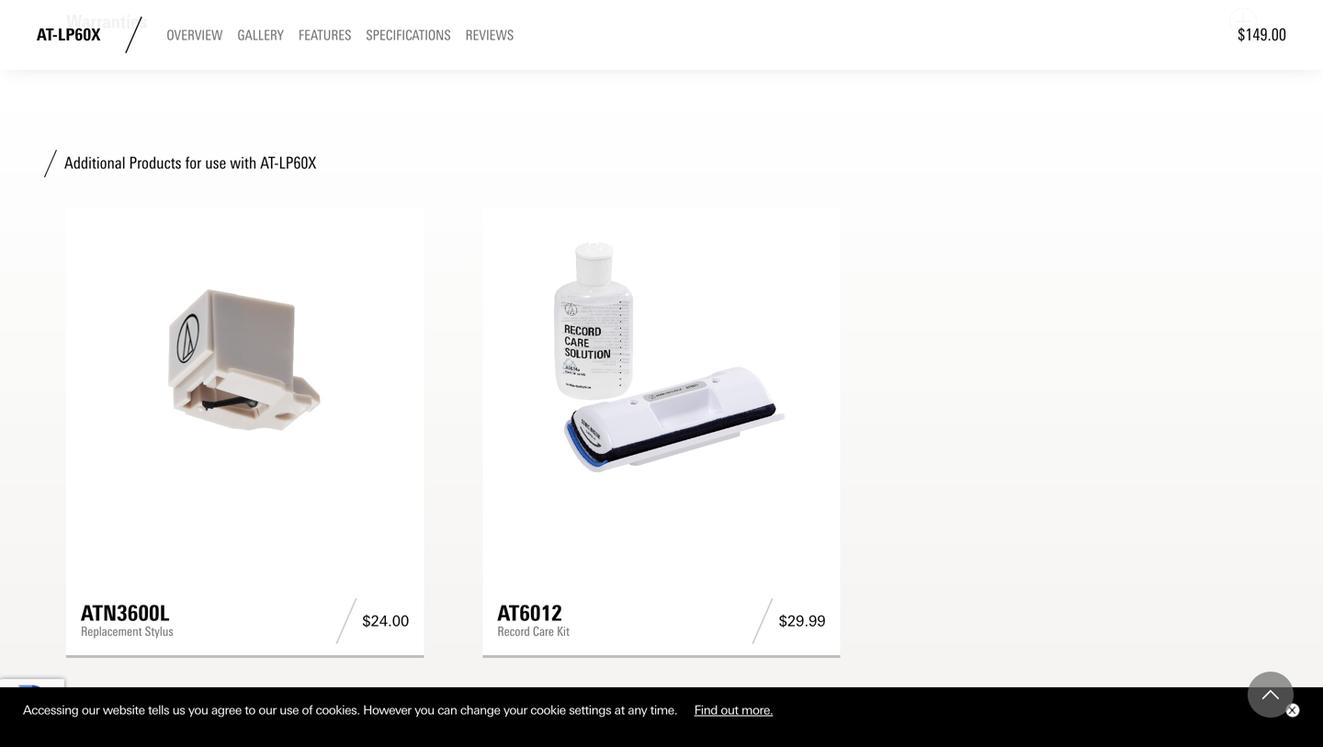Task type: vqa. For each thing, say whether or not it's contained in the screenshot.
ATN3600L
yes



Task type: describe. For each thing, give the bounding box(es) containing it.
to
[[245, 703, 256, 718]]

divider line image for atn3600l
[[330, 598, 362, 644]]

cookie
[[531, 703, 566, 718]]

at6012 image
[[498, 221, 826, 497]]

2 you from the left
[[415, 703, 435, 718]]

arrow up image
[[1263, 687, 1280, 703]]

cross image
[[1289, 707, 1296, 714]]

at
[[615, 703, 625, 718]]

atn3600l replacement stylus
[[81, 601, 173, 640]]

record
[[498, 624, 530, 640]]

gallery
[[238, 27, 284, 44]]

with
[[230, 153, 257, 173]]

kit
[[557, 624, 570, 640]]

overview
[[167, 27, 223, 44]]

more.
[[742, 703, 773, 718]]

0 vertical spatial use
[[205, 153, 226, 173]]

atn3600l
[[81, 601, 169, 626]]

accessing our website tells us you agree to our use of cookies. however you can change your cookie settings at any time.
[[23, 703, 681, 718]]

agree
[[211, 703, 242, 718]]

reviews
[[466, 27, 514, 44]]

1 vertical spatial at-
[[260, 153, 279, 173]]

additional
[[64, 153, 125, 173]]

replacement
[[81, 624, 142, 640]]

website
[[103, 703, 145, 718]]

0 vertical spatial lp60x
[[58, 25, 101, 45]]

of
[[302, 703, 313, 718]]

find
[[695, 703, 718, 718]]



Task type: locate. For each thing, give the bounding box(es) containing it.
$29.99
[[779, 613, 826, 630]]

our right to
[[259, 703, 277, 718]]

$149.00
[[1238, 25, 1287, 45]]

out
[[721, 703, 739, 718]]

accessing
[[23, 703, 79, 718]]

products
[[129, 153, 182, 173]]

0 horizontal spatial you
[[188, 703, 208, 718]]

1 horizontal spatial lp60x
[[279, 153, 317, 173]]

stylus
[[145, 624, 173, 640]]

additional products for use with at-lp60x
[[64, 153, 317, 173]]

features
[[299, 27, 352, 44]]

care
[[533, 624, 554, 640]]

however
[[363, 703, 412, 718]]

divider line image up more.
[[747, 598, 779, 644]]

for
[[185, 153, 202, 173]]

1 our from the left
[[82, 703, 100, 718]]

1 vertical spatial lp60x
[[279, 153, 317, 173]]

atn3600l image
[[81, 221, 409, 497]]

settings
[[569, 703, 612, 718]]

0 vertical spatial at-
[[37, 25, 58, 45]]

at-
[[37, 25, 58, 45], [260, 153, 279, 173]]

0 horizontal spatial lp60x
[[58, 25, 101, 45]]

0 horizontal spatial use
[[205, 153, 226, 173]]

1 horizontal spatial divider line image
[[330, 598, 362, 644]]

can
[[438, 703, 457, 718]]

divider line image for at6012
[[747, 598, 779, 644]]

2 our from the left
[[259, 703, 277, 718]]

use left of
[[280, 703, 299, 718]]

cookies.
[[316, 703, 360, 718]]

warranties
[[66, 10, 147, 32]]

2 horizontal spatial divider line image
[[747, 598, 779, 644]]

you right the us
[[188, 703, 208, 718]]

time.
[[651, 703, 678, 718]]

plus image
[[1236, 13, 1252, 30]]

divider line image up accessing our website tells us you agree to our use of cookies. however you can change your cookie settings at any time.
[[330, 598, 362, 644]]

you
[[188, 703, 208, 718], [415, 703, 435, 718]]

specifications
[[366, 27, 451, 44]]

our
[[82, 703, 100, 718], [259, 703, 277, 718]]

divider line image
[[115, 17, 152, 53], [330, 598, 362, 644], [747, 598, 779, 644]]

any
[[628, 703, 647, 718]]

use
[[205, 153, 226, 173], [280, 703, 299, 718]]

1 horizontal spatial at-
[[260, 153, 279, 173]]

1 horizontal spatial our
[[259, 703, 277, 718]]

tells
[[148, 703, 169, 718]]

find out more.
[[695, 703, 773, 718]]

at- left warranties
[[37, 25, 58, 45]]

divider line image left overview
[[115, 17, 152, 53]]

your
[[504, 703, 528, 718]]

0 horizontal spatial our
[[82, 703, 100, 718]]

find out more. link
[[681, 697, 787, 725]]

0 horizontal spatial at-
[[37, 25, 58, 45]]

lp60x
[[58, 25, 101, 45], [279, 153, 317, 173]]

change
[[460, 703, 500, 718]]

us
[[172, 703, 185, 718]]

0 horizontal spatial divider line image
[[115, 17, 152, 53]]

1 horizontal spatial use
[[280, 703, 299, 718]]

$24.00
[[362, 613, 409, 630]]

you left can
[[415, 703, 435, 718]]

1 vertical spatial use
[[280, 703, 299, 718]]

at-lp60x
[[37, 25, 101, 45]]

1 you from the left
[[188, 703, 208, 718]]

1 horizontal spatial you
[[415, 703, 435, 718]]

at6012
[[498, 601, 562, 626]]

use right for
[[205, 153, 226, 173]]

at6012 record care kit
[[498, 601, 570, 640]]

at- right with
[[260, 153, 279, 173]]

our left website
[[82, 703, 100, 718]]



